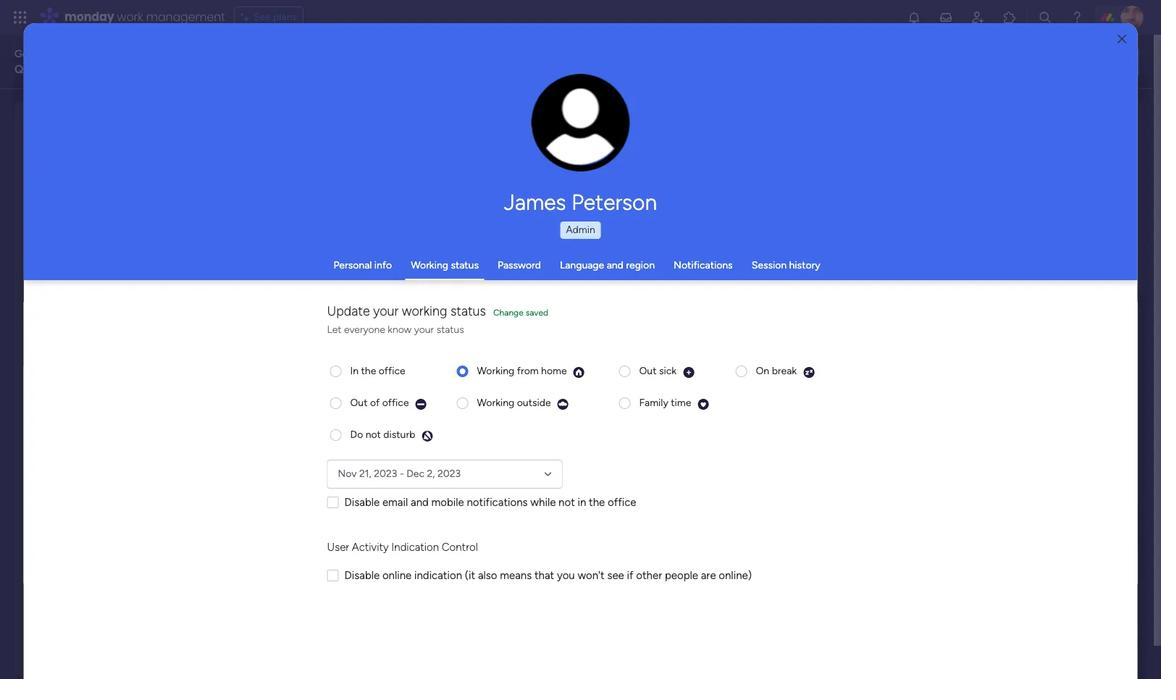 Task type: describe. For each thing, give the bounding box(es) containing it.
james peterson button
[[382, 190, 780, 216]]

preview image for working outside
[[557, 398, 569, 411]]

online)
[[719, 569, 752, 582]]

out for out sick
[[640, 365, 657, 377]]

boards,
[[158, 62, 197, 76]]

family
[[640, 397, 669, 409]]

james peterson
[[504, 190, 657, 216]]

0 horizontal spatial not
[[366, 429, 381, 441]]

nov
[[338, 468, 357, 480]]

update your working status change saved let everyone know your status
[[327, 304, 549, 336]]

picture
[[566, 143, 596, 154]]

language and region link
[[560, 259, 655, 272]]

out for out of office
[[350, 397, 368, 409]]

open update feed (inbox) image
[[32, 345, 49, 362]]

language and region
[[560, 259, 655, 272]]

online
[[383, 569, 412, 582]]

do not disturb
[[350, 429, 416, 441]]

let
[[327, 324, 342, 336]]

on
[[756, 365, 770, 377]]

on break
[[756, 365, 797, 377]]

add to favorites image
[[213, 265, 227, 279]]

> for component image related to work management > main workspace
[[155, 289, 161, 301]]

other
[[636, 569, 663, 582]]

2 vertical spatial office
[[608, 496, 637, 509]]

marketing
[[283, 265, 337, 279]]

history
[[790, 259, 821, 272]]

21,
[[359, 468, 372, 480]]

help center element
[[923, 619, 1140, 677]]

see
[[608, 569, 625, 582]]

admin
[[566, 224, 596, 236]]

1 work management > main workspace from the left
[[68, 289, 237, 301]]

won't
[[578, 569, 605, 582]]

2 work management > main workspace from the left
[[280, 289, 449, 301]]

user activity indication control
[[327, 541, 478, 554]]

info
[[375, 259, 392, 272]]

break
[[772, 365, 797, 377]]

disturb
[[384, 429, 416, 441]]

notifications link
[[674, 259, 733, 272]]

james peterson dialog
[[23, 23, 1139, 680]]

are
[[701, 569, 716, 582]]

close recently visited image
[[32, 118, 49, 136]]

work management
[[545, 459, 635, 472]]

update
[[327, 304, 370, 320]]

do
[[350, 429, 363, 441]]

everyone
[[344, 324, 385, 336]]

1 horizontal spatial the
[[589, 496, 605, 509]]

2 horizontal spatial your
[[414, 324, 434, 336]]

plan
[[340, 265, 362, 279]]

2 2023 from the left
[[438, 468, 461, 480]]

outside
[[517, 397, 551, 409]]

invite members image
[[971, 10, 986, 25]]

quickly
[[14, 62, 54, 76]]

working status
[[411, 259, 479, 272]]

2 main from the left
[[376, 289, 397, 301]]

see plans
[[253, 11, 297, 23]]

1 vertical spatial not
[[559, 496, 575, 509]]

1 horizontal spatial your
[[373, 304, 399, 320]]

peterson
[[572, 190, 657, 216]]

working outside
[[477, 397, 551, 409]]

notifications image
[[907, 10, 922, 25]]

work for component image related to work management > main workspace
[[68, 289, 90, 301]]

change inside change profile picture
[[551, 131, 583, 142]]

help image
[[1070, 10, 1085, 25]]

p
[[495, 444, 505, 465]]

in the office
[[350, 365, 406, 377]]

indication
[[392, 541, 439, 554]]

know
[[388, 324, 412, 336]]

in
[[578, 496, 587, 509]]

mobile
[[432, 496, 464, 509]]

plans
[[273, 11, 297, 23]]

james!
[[83, 47, 115, 60]]

working for working outside
[[477, 397, 515, 409]]

> for component icon
[[367, 289, 373, 301]]

apps image
[[1003, 10, 1018, 25]]

management for component icon
[[304, 289, 364, 301]]

monday
[[65, 9, 114, 25]]

profile
[[585, 131, 612, 142]]

1 workspace from the left
[[188, 289, 237, 301]]

good evening, james! quickly access your recent boards, inbox and workspaces
[[14, 47, 315, 76]]

preview image for on break
[[803, 366, 815, 379]]

trading
[[71, 265, 111, 279]]

working status link
[[411, 259, 479, 272]]

select product image
[[13, 10, 28, 25]]

management for component image related to work management
[[571, 459, 635, 472]]

disable online indication (it also means that you won't see if other people are online)
[[345, 569, 752, 582]]

session history
[[752, 259, 821, 272]]

that
[[535, 569, 555, 582]]



Task type: locate. For each thing, give the bounding box(es) containing it.
workspace down add to favorites icon
[[188, 289, 237, 301]]

2 > from the left
[[367, 289, 373, 301]]

out left sick
[[640, 365, 657, 377]]

status down working
[[437, 324, 464, 336]]

personal info link
[[334, 259, 392, 272]]

preview image for out of office
[[415, 398, 427, 411]]

preview image for working from home
[[573, 366, 585, 379]]

public board image
[[50, 265, 66, 280], [262, 265, 278, 280]]

1 vertical spatial out
[[350, 397, 368, 409]]

out left of
[[350, 397, 368, 409]]

from
[[517, 365, 539, 377]]

> down game
[[155, 289, 161, 301]]

and left region
[[607, 259, 624, 272]]

close image
[[1118, 34, 1127, 45]]

working up working
[[411, 259, 449, 272]]

1 horizontal spatial and
[[411, 496, 429, 509]]

preview image
[[683, 366, 695, 379], [415, 398, 427, 411]]

out of office
[[350, 397, 409, 409]]

office up out of office
[[379, 365, 406, 377]]

status right add to favorites image on the left top of page
[[451, 259, 479, 272]]

preview image right break
[[803, 366, 815, 379]]

1 > from the left
[[155, 289, 161, 301]]

office for in the office
[[379, 365, 406, 377]]

access
[[57, 62, 92, 76]]

>
[[155, 289, 161, 301], [367, 289, 373, 301]]

disable down activity
[[345, 569, 380, 582]]

main down info at the left
[[376, 289, 397, 301]]

0 vertical spatial component image
[[50, 287, 63, 300]]

your down working
[[414, 324, 434, 336]]

public board image for trading card game
[[50, 265, 66, 280]]

means
[[500, 569, 532, 582]]

component image for work management > main workspace
[[50, 287, 63, 300]]

1 vertical spatial change
[[494, 308, 524, 318]]

getting started element
[[923, 550, 1140, 608]]

home
[[541, 365, 567, 377]]

change left saved
[[494, 308, 524, 318]]

1 vertical spatial preview image
[[415, 398, 427, 411]]

2 horizontal spatial and
[[607, 259, 624, 272]]

1 vertical spatial disable
[[345, 569, 380, 582]]

preview image right home
[[573, 366, 585, 379]]

disable for disable email and mobile notifications while not in the office
[[345, 496, 380, 509]]

monday work management
[[65, 9, 225, 25]]

0 vertical spatial disable
[[345, 496, 380, 509]]

2023 right 2,
[[438, 468, 461, 480]]

2 public board image from the left
[[262, 265, 278, 280]]

not left in
[[559, 496, 575, 509]]

1 horizontal spatial component image
[[527, 459, 540, 472]]

preview image up disturb
[[415, 398, 427, 411]]

your inside good evening, james! quickly access your recent boards, inbox and workspaces
[[95, 62, 119, 76]]

time
[[671, 397, 692, 409]]

personal info
[[334, 259, 392, 272]]

change profile picture
[[551, 131, 612, 154]]

work management > main workspace up update
[[280, 289, 449, 301]]

0 vertical spatial and
[[231, 62, 251, 76]]

main down game
[[164, 289, 186, 301]]

trading card game
[[71, 265, 174, 279]]

0 vertical spatial working
[[411, 259, 449, 272]]

disable email and mobile notifications while not in the office
[[345, 496, 637, 509]]

not right "do"
[[366, 429, 381, 441]]

work management > main workspace down game
[[68, 289, 237, 301]]

0 horizontal spatial 2023
[[374, 468, 397, 480]]

language
[[560, 259, 605, 272]]

user
[[327, 541, 349, 554]]

preview image for family time
[[697, 398, 710, 411]]

1 vertical spatial working
[[477, 365, 515, 377]]

component image
[[50, 287, 63, 300], [527, 459, 540, 472]]

your down "james!"
[[95, 62, 119, 76]]

1 vertical spatial office
[[382, 397, 409, 409]]

workspace image
[[482, 437, 517, 472]]

preview image for do not disturb
[[421, 430, 434, 442]]

1 horizontal spatial workspace
[[400, 289, 449, 301]]

preview image for out sick
[[683, 366, 695, 379]]

work management > main workspace
[[68, 289, 237, 301], [280, 289, 449, 301]]

0 horizontal spatial change
[[494, 308, 524, 318]]

0 vertical spatial office
[[379, 365, 406, 377]]

1 horizontal spatial public board image
[[262, 265, 278, 280]]

> up update
[[367, 289, 373, 301]]

public board image left trading
[[50, 265, 66, 280]]

management down trading card game
[[93, 289, 153, 301]]

2,
[[427, 468, 435, 480]]

0 horizontal spatial preview image
[[415, 398, 427, 411]]

and right email
[[411, 496, 429, 509]]

session
[[752, 259, 787, 272]]

quick search results list box
[[32, 136, 888, 328]]

recent
[[121, 62, 155, 76]]

email
[[383, 496, 408, 509]]

change inside update your working status change saved let everyone know your status
[[494, 308, 524, 318]]

main
[[164, 289, 186, 301], [376, 289, 397, 301]]

work
[[117, 9, 143, 25], [68, 289, 90, 301], [280, 289, 302, 301], [545, 459, 568, 472]]

1 horizontal spatial change
[[551, 131, 583, 142]]

1 horizontal spatial >
[[367, 289, 373, 301]]

office right in
[[608, 496, 637, 509]]

also
[[478, 569, 498, 582]]

0 horizontal spatial >
[[155, 289, 161, 301]]

management up good evening, james! quickly access your recent boards, inbox and workspaces
[[146, 9, 225, 25]]

the
[[361, 365, 376, 377], [589, 496, 605, 509]]

saved
[[526, 308, 549, 318]]

2 vertical spatial working
[[477, 397, 515, 409]]

1 vertical spatial the
[[589, 496, 605, 509]]

management for component image related to work management > main workspace
[[93, 289, 153, 301]]

office for out of office
[[382, 397, 409, 409]]

1 vertical spatial status
[[451, 304, 486, 320]]

0 horizontal spatial and
[[231, 62, 251, 76]]

2 vertical spatial and
[[411, 496, 429, 509]]

2023
[[374, 468, 397, 480], [438, 468, 461, 480]]

(it
[[465, 569, 476, 582]]

control
[[442, 541, 478, 554]]

work right component icon
[[280, 289, 302, 301]]

1 horizontal spatial not
[[559, 496, 575, 509]]

preview image
[[573, 366, 585, 379], [803, 366, 815, 379], [557, 398, 569, 411], [697, 398, 710, 411], [421, 430, 434, 442]]

james
[[504, 190, 566, 216]]

0 horizontal spatial your
[[95, 62, 119, 76]]

work for component image related to work management
[[545, 459, 568, 472]]

activity
[[352, 541, 389, 554]]

0 vertical spatial status
[[451, 259, 479, 272]]

0 horizontal spatial out
[[350, 397, 368, 409]]

0 horizontal spatial workspace
[[188, 289, 237, 301]]

inbox
[[200, 62, 229, 76]]

management up update
[[304, 289, 364, 301]]

workspaces
[[253, 62, 315, 76]]

1 vertical spatial your
[[373, 304, 399, 320]]

2 vertical spatial status
[[437, 324, 464, 336]]

preview image right disturb
[[421, 430, 434, 442]]

marketing plan
[[283, 265, 362, 279]]

management
[[146, 9, 225, 25], [93, 289, 153, 301], [304, 289, 364, 301], [571, 459, 635, 472]]

preview image right sick
[[683, 366, 695, 379]]

0 horizontal spatial the
[[361, 365, 376, 377]]

1 horizontal spatial main
[[376, 289, 397, 301]]

nov 21, 2023 - dec 2, 2023
[[338, 468, 461, 480]]

working for working status
[[411, 259, 449, 272]]

session history link
[[752, 259, 821, 272]]

dec
[[407, 468, 425, 480]]

1 vertical spatial component image
[[527, 459, 540, 472]]

change profile picture button
[[532, 74, 631, 172]]

preview image right outside
[[557, 398, 569, 411]]

status right working
[[451, 304, 486, 320]]

people
[[665, 569, 699, 582]]

work down trading
[[68, 289, 90, 301]]

0 vertical spatial the
[[361, 365, 376, 377]]

and inside good evening, james! quickly access your recent boards, inbox and workspaces
[[231, 62, 251, 76]]

disable down 21,
[[345, 496, 380, 509]]

component image for work management
[[527, 459, 540, 472]]

work for component icon
[[280, 289, 302, 301]]

change
[[551, 131, 583, 142], [494, 308, 524, 318]]

add to favorites image
[[424, 265, 439, 279]]

1 disable from the top
[[345, 496, 380, 509]]

working
[[411, 259, 449, 272], [477, 365, 515, 377], [477, 397, 515, 409]]

in
[[350, 365, 359, 377]]

inbox image
[[939, 10, 954, 25]]

2 disable from the top
[[345, 569, 380, 582]]

family time
[[640, 397, 692, 409]]

sick
[[659, 365, 677, 377]]

management up in
[[571, 459, 635, 472]]

while
[[531, 496, 556, 509]]

0 vertical spatial change
[[551, 131, 583, 142]]

personal
[[334, 259, 372, 272]]

office right of
[[382, 397, 409, 409]]

not
[[366, 429, 381, 441], [559, 496, 575, 509]]

public board image up component icon
[[262, 265, 278, 280]]

your up the know
[[373, 304, 399, 320]]

0 horizontal spatial work management > main workspace
[[68, 289, 237, 301]]

1 public board image from the left
[[50, 265, 66, 280]]

of
[[370, 397, 380, 409]]

notifications
[[674, 259, 733, 272]]

indication
[[415, 569, 462, 582]]

james peterson image
[[1121, 6, 1144, 29]]

0 vertical spatial preview image
[[683, 366, 695, 379]]

password
[[498, 259, 541, 272]]

2023 left -
[[374, 468, 397, 480]]

working left outside
[[477, 397, 515, 409]]

work right monday
[[117, 9, 143, 25]]

0 horizontal spatial component image
[[50, 287, 63, 300]]

-
[[400, 468, 404, 480]]

out
[[640, 365, 657, 377], [350, 397, 368, 409]]

working left from
[[477, 365, 515, 377]]

good
[[14, 47, 40, 60]]

0 vertical spatial your
[[95, 62, 119, 76]]

close my workspaces image
[[32, 394, 49, 411]]

public board image for marketing plan
[[262, 265, 278, 280]]

evening,
[[42, 47, 80, 60]]

0 horizontal spatial public board image
[[50, 265, 66, 280]]

0 horizontal spatial main
[[164, 289, 186, 301]]

search everything image
[[1039, 10, 1053, 25]]

work up while
[[545, 459, 568, 472]]

1 main from the left
[[164, 289, 186, 301]]

2 workspace from the left
[[400, 289, 449, 301]]

see
[[253, 11, 271, 23]]

2 vertical spatial your
[[414, 324, 434, 336]]

1 horizontal spatial 2023
[[438, 468, 461, 480]]

component image
[[262, 287, 275, 300]]

game
[[143, 265, 174, 279]]

see plans button
[[234, 7, 304, 28]]

working
[[402, 304, 447, 320]]

if
[[627, 569, 634, 582]]

change up picture
[[551, 131, 583, 142]]

1 horizontal spatial work management > main workspace
[[280, 289, 449, 301]]

status
[[451, 259, 479, 272], [451, 304, 486, 320], [437, 324, 464, 336]]

1 vertical spatial and
[[607, 259, 624, 272]]

1 2023 from the left
[[374, 468, 397, 480]]

working for working from home
[[477, 365, 515, 377]]

card
[[114, 265, 140, 279]]

disable for disable online indication (it also means that you won't see if other people are online)
[[345, 569, 380, 582]]

password link
[[498, 259, 541, 272]]

0 vertical spatial not
[[366, 429, 381, 441]]

preview image right time
[[697, 398, 710, 411]]

and right "inbox"
[[231, 62, 251, 76]]

notifications
[[467, 496, 528, 509]]

working from home
[[477, 365, 567, 377]]

workspace
[[188, 289, 237, 301], [400, 289, 449, 301]]

1 horizontal spatial out
[[640, 365, 657, 377]]

region
[[626, 259, 655, 272]]

1 horizontal spatial preview image
[[683, 366, 695, 379]]

workspace up working
[[400, 289, 449, 301]]

0 vertical spatial out
[[640, 365, 657, 377]]



Task type: vqa. For each thing, say whether or not it's contained in the screenshot.
Update your working status Let everyone know your status
no



